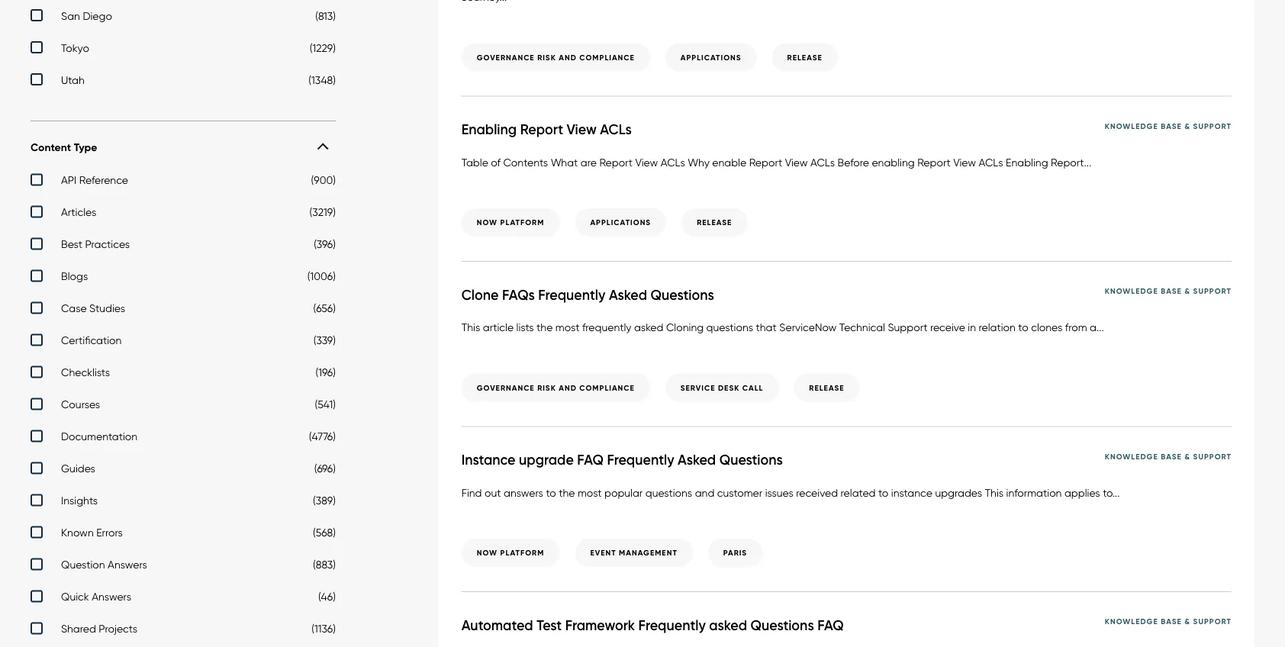 Task type: vqa. For each thing, say whether or not it's contained in the screenshot.
the rightmost Asked
yes



Task type: locate. For each thing, give the bounding box(es) containing it.
&
[[1185, 121, 1191, 131], [1185, 286, 1191, 296], [1185, 452, 1191, 462], [1185, 617, 1191, 627]]

(1136)
[[312, 623, 336, 636]]

asked up frequently
[[609, 286, 648, 304]]

2 & from the top
[[1185, 286, 1191, 296]]

now platform for instance
[[477, 548, 545, 558]]

0 horizontal spatial enabling
[[462, 121, 517, 138]]

2 base from the top
[[1162, 286, 1183, 296]]

the down upgrade
[[559, 486, 575, 499]]

received
[[797, 486, 839, 499]]

2 now platform from the top
[[477, 548, 545, 558]]

customer
[[718, 486, 763, 499]]

base for questions
[[1162, 286, 1183, 296]]

2 knowledge base & support from the top
[[1106, 286, 1232, 296]]

release for clone faqs  frequently asked questions
[[810, 383, 845, 393]]

knowledge base & support
[[1106, 121, 1232, 131], [1106, 286, 1232, 296], [1106, 452, 1232, 462], [1106, 617, 1232, 627]]

0 horizontal spatial to
[[546, 486, 556, 499]]

the
[[537, 321, 553, 334], [559, 486, 575, 499]]

0 vertical spatial enabling
[[462, 121, 517, 138]]

applications for governance risk and compliance
[[681, 52, 742, 62]]

2 now from the top
[[477, 548, 498, 558]]

platform for report
[[501, 218, 545, 228]]

to right answers
[[546, 486, 556, 499]]

report right are
[[600, 156, 633, 169]]

1 vertical spatial frequently
[[607, 452, 675, 469]]

asked
[[635, 321, 664, 334], [710, 617, 748, 634]]

1 now from the top
[[477, 218, 498, 228]]

find out answers to the most popular questions and customer issues received related to instance upgrades this information applies to...
[[462, 486, 1121, 499]]

and left customer
[[695, 486, 715, 499]]

find
[[462, 486, 482, 499]]

enabling report view acls
[[462, 121, 632, 138]]

are
[[581, 156, 597, 169]]

now down out
[[477, 548, 498, 558]]

asked
[[609, 286, 648, 304], [678, 452, 716, 469]]

knowledge base & support for questions
[[1106, 286, 1232, 296]]

1 vertical spatial applications
[[591, 218, 651, 228]]

1 horizontal spatial questions
[[707, 321, 754, 334]]

frequently for framework
[[639, 617, 706, 634]]

questions down instance upgrade faq  frequently asked questions link
[[646, 486, 693, 499]]

governance for applications
[[477, 52, 535, 62]]

desk
[[719, 383, 740, 393]]

2 vertical spatial and
[[695, 486, 715, 499]]

clone faqs  frequently asked questions
[[462, 286, 715, 304]]

view up are
[[567, 121, 597, 138]]

clone faqs  frequently asked questions link
[[462, 286, 745, 304]]

view
[[567, 121, 597, 138], [636, 156, 658, 169], [785, 156, 808, 169], [954, 156, 977, 169]]

platform for upgrade
[[501, 548, 545, 558]]

applications for now platform
[[591, 218, 651, 228]]

2 risk from the top
[[538, 383, 556, 393]]

2 compliance from the top
[[580, 383, 635, 393]]

1 vertical spatial governance
[[477, 383, 535, 393]]

1 governance from the top
[[477, 52, 535, 62]]

report up "contents"
[[521, 121, 564, 138]]

0 vertical spatial now platform
[[477, 218, 545, 228]]

shared projects
[[61, 623, 137, 636]]

automated test framework   frequently asked questions faq
[[462, 617, 844, 634]]

1 horizontal spatial enabling
[[1006, 156, 1049, 169]]

to right the related
[[879, 486, 889, 499]]

(1229)
[[310, 41, 336, 54]]

0 horizontal spatial this
[[462, 321, 481, 334]]

answers for quick answers
[[92, 590, 131, 603]]

governance risk and compliance for applications
[[477, 52, 635, 62]]

questions left that
[[707, 321, 754, 334]]

governance for service desk call
[[477, 383, 535, 393]]

questions
[[707, 321, 754, 334], [646, 486, 693, 499]]

2 platform from the top
[[501, 548, 545, 558]]

(196)
[[316, 366, 336, 379]]

platform down "contents"
[[501, 218, 545, 228]]

0 vertical spatial asked
[[609, 286, 648, 304]]

most left popular on the bottom of page
[[578, 486, 602, 499]]

now platform down answers
[[477, 548, 545, 558]]

0 vertical spatial faq
[[578, 452, 604, 469]]

frequently right the framework
[[639, 617, 706, 634]]

1 vertical spatial questions
[[720, 452, 783, 469]]

blogs
[[61, 270, 88, 283]]

answers up projects
[[92, 590, 131, 603]]

type
[[74, 140, 97, 154]]

report right 'enabling'
[[918, 156, 951, 169]]

risk up enabling report view acls at the top of page
[[538, 52, 556, 62]]

0 vertical spatial applications
[[681, 52, 742, 62]]

3 knowledge from the top
[[1106, 452, 1159, 462]]

from
[[1066, 321, 1088, 334]]

this left "article"
[[462, 321, 481, 334]]

None checkbox
[[31, 41, 336, 58], [31, 73, 336, 90], [31, 174, 336, 190], [31, 206, 336, 222], [31, 302, 336, 319], [31, 334, 336, 351], [31, 398, 336, 415], [31, 430, 336, 447], [31, 494, 336, 511], [31, 526, 336, 543], [31, 590, 336, 607], [31, 623, 336, 639], [31, 41, 336, 58], [31, 73, 336, 90], [31, 174, 336, 190], [31, 206, 336, 222], [31, 302, 336, 319], [31, 334, 336, 351], [31, 398, 336, 415], [31, 430, 336, 447], [31, 494, 336, 511], [31, 526, 336, 543], [31, 590, 336, 607], [31, 623, 336, 639]]

3 & from the top
[[1185, 452, 1191, 462]]

1 horizontal spatial asked
[[710, 617, 748, 634]]

best
[[61, 238, 82, 251]]

now for enabling report view acls
[[477, 218, 498, 228]]

asked down the 'service'
[[678, 452, 716, 469]]

1 risk from the top
[[538, 52, 556, 62]]

0 vertical spatial and
[[559, 52, 577, 62]]

why
[[688, 156, 710, 169]]

report right enable
[[750, 156, 783, 169]]

0 horizontal spatial the
[[537, 321, 553, 334]]

now platform
[[477, 218, 545, 228], [477, 548, 545, 558]]

0 vertical spatial answers
[[108, 558, 147, 571]]

reference
[[79, 174, 128, 187]]

event
[[591, 548, 617, 558]]

enabling up of
[[462, 121, 517, 138]]

0 vertical spatial asked
[[635, 321, 664, 334]]

platform down answers
[[501, 548, 545, 558]]

governance
[[477, 52, 535, 62], [477, 383, 535, 393]]

management
[[619, 548, 678, 558]]

& for asked
[[1185, 617, 1191, 627]]

4 base from the top
[[1162, 617, 1183, 627]]

1 horizontal spatial this
[[985, 486, 1004, 499]]

1 vertical spatial platform
[[501, 548, 545, 558]]

0 vertical spatial governance risk and compliance
[[477, 52, 635, 62]]

1 vertical spatial now
[[477, 548, 498, 558]]

1 vertical spatial this
[[985, 486, 1004, 499]]

question answers
[[61, 558, 147, 571]]

faqs
[[502, 286, 535, 304]]

0 horizontal spatial asked
[[609, 286, 648, 304]]

san
[[61, 9, 80, 22]]

3 knowledge base & support from the top
[[1106, 452, 1232, 462]]

the right lists
[[537, 321, 553, 334]]

and for applications
[[559, 52, 577, 62]]

and up enabling report view acls link
[[559, 52, 577, 62]]

faq
[[578, 452, 604, 469], [818, 617, 844, 634]]

4 & from the top
[[1185, 617, 1191, 627]]

governance risk and compliance up enabling report view acls at the top of page
[[477, 52, 635, 62]]

frequently up popular on the bottom of page
[[607, 452, 675, 469]]

and up upgrade
[[559, 383, 577, 393]]

this article lists the most frequently asked cloning questions that servicenow technical support receive in relation to clones from a...
[[462, 321, 1105, 334]]

0 horizontal spatial asked
[[635, 321, 664, 334]]

(656)
[[313, 302, 336, 315]]

questions
[[651, 286, 715, 304], [720, 452, 783, 469], [751, 617, 815, 634]]

0 vertical spatial most
[[556, 321, 580, 334]]

1 horizontal spatial asked
[[678, 452, 716, 469]]

0 horizontal spatial questions
[[646, 486, 693, 499]]

base for asked
[[1162, 617, 1183, 627]]

1 vertical spatial risk
[[538, 383, 556, 393]]

answers down "errors"
[[108, 558, 147, 571]]

0 vertical spatial now
[[477, 218, 498, 228]]

relation
[[979, 321, 1016, 334]]

frequently inside instance upgrade faq  frequently asked questions link
[[607, 452, 675, 469]]

0 vertical spatial platform
[[501, 218, 545, 228]]

to
[[1019, 321, 1029, 334], [546, 486, 556, 499], [879, 486, 889, 499]]

1 vertical spatial most
[[578, 486, 602, 499]]

0 vertical spatial frequently
[[539, 286, 606, 304]]

0 vertical spatial the
[[537, 321, 553, 334]]

4 knowledge from the top
[[1106, 617, 1159, 627]]

None checkbox
[[31, 9, 336, 26], [31, 238, 336, 255], [31, 270, 336, 287], [31, 366, 336, 383], [31, 462, 336, 479], [31, 558, 336, 575], [31, 9, 336, 26], [31, 238, 336, 255], [31, 270, 336, 287], [31, 366, 336, 383], [31, 462, 336, 479], [31, 558, 336, 575]]

technical
[[840, 321, 886, 334]]

2 governance from the top
[[477, 383, 535, 393]]

related
[[841, 486, 876, 499]]

(568)
[[313, 526, 336, 539]]

acls
[[600, 121, 632, 138], [661, 156, 686, 169], [811, 156, 835, 169], [979, 156, 1004, 169]]

to left the clones
[[1019, 321, 1029, 334]]

2 vertical spatial questions
[[751, 617, 815, 634]]

utah
[[61, 73, 85, 86]]

1 vertical spatial questions
[[646, 486, 693, 499]]

1 compliance from the top
[[580, 52, 635, 62]]

answers
[[504, 486, 544, 499]]

risk
[[538, 52, 556, 62], [538, 383, 556, 393]]

frequently inside automated test framework   frequently asked questions faq link
[[639, 617, 706, 634]]

knowledge for asked
[[1106, 617, 1159, 627]]

of
[[491, 156, 501, 169]]

this right upgrades
[[985, 486, 1004, 499]]

known
[[61, 526, 94, 539]]

4 knowledge base & support from the top
[[1106, 617, 1232, 627]]

this
[[462, 321, 481, 334], [985, 486, 1004, 499]]

1 horizontal spatial to
[[879, 486, 889, 499]]

clone
[[462, 286, 499, 304]]

case
[[61, 302, 87, 315]]

questions for asked
[[751, 617, 815, 634]]

1 vertical spatial the
[[559, 486, 575, 499]]

risk up upgrade
[[538, 383, 556, 393]]

governance risk and compliance down lists
[[477, 383, 635, 393]]

2 knowledge from the top
[[1106, 286, 1159, 296]]

that
[[756, 321, 777, 334]]

(46)
[[318, 590, 336, 603]]

most
[[556, 321, 580, 334], [578, 486, 602, 499]]

courses
[[61, 398, 100, 411]]

cloning
[[667, 321, 704, 334]]

2 vertical spatial release
[[810, 383, 845, 393]]

report...
[[1052, 156, 1092, 169]]

frequently up frequently
[[539, 286, 606, 304]]

frequently for faq
[[607, 452, 675, 469]]

0 horizontal spatial applications
[[591, 218, 651, 228]]

knowledge
[[1106, 121, 1159, 131], [1106, 286, 1159, 296], [1106, 452, 1159, 462], [1106, 617, 1159, 627]]

0 vertical spatial compliance
[[580, 52, 635, 62]]

now down of
[[477, 218, 498, 228]]

1 platform from the top
[[501, 218, 545, 228]]

1 vertical spatial answers
[[92, 590, 131, 603]]

answers for question answers
[[108, 558, 147, 571]]

3 base from the top
[[1162, 452, 1183, 462]]

1 horizontal spatial the
[[559, 486, 575, 499]]

asked down paris
[[710, 617, 748, 634]]

1 vertical spatial faq
[[818, 617, 844, 634]]

1 vertical spatial and
[[559, 383, 577, 393]]

0 vertical spatial governance
[[477, 52, 535, 62]]

2 vertical spatial frequently
[[639, 617, 706, 634]]

now platform down of
[[477, 218, 545, 228]]

0 vertical spatial risk
[[538, 52, 556, 62]]

1 governance risk and compliance from the top
[[477, 52, 635, 62]]

now
[[477, 218, 498, 228], [477, 548, 498, 558]]

asked left cloning
[[635, 321, 664, 334]]

1 horizontal spatial applications
[[681, 52, 742, 62]]

1 now platform from the top
[[477, 218, 545, 228]]

1 vertical spatial now platform
[[477, 548, 545, 558]]

0 vertical spatial questions
[[707, 321, 754, 334]]

1 vertical spatial governance risk and compliance
[[477, 383, 635, 393]]

1 vertical spatial release
[[697, 218, 733, 228]]

1 vertical spatial compliance
[[580, 383, 635, 393]]

information
[[1007, 486, 1062, 499]]

report
[[521, 121, 564, 138], [600, 156, 633, 169], [750, 156, 783, 169], [918, 156, 951, 169]]

2 governance risk and compliance from the top
[[477, 383, 635, 393]]

known errors
[[61, 526, 123, 539]]

enabling left report...
[[1006, 156, 1049, 169]]

most down the clone faqs  frequently asked questions
[[556, 321, 580, 334]]



Task type: describe. For each thing, give the bounding box(es) containing it.
paris
[[724, 548, 748, 558]]

and for service desk call
[[559, 383, 577, 393]]

out
[[485, 486, 501, 499]]

test
[[537, 617, 562, 634]]

knowledge for asked
[[1106, 452, 1159, 462]]

1 knowledge from the top
[[1106, 121, 1159, 131]]

table of contents what are report view acls why enable report view acls before enabling report view acls enabling report...
[[462, 156, 1092, 169]]

0 vertical spatial release
[[788, 52, 823, 62]]

(883)
[[313, 558, 336, 571]]

in
[[968, 321, 977, 334]]

release for enabling report view acls
[[697, 218, 733, 228]]

(389)
[[313, 494, 336, 507]]

knowledge base & support for asked
[[1106, 452, 1232, 462]]

best practices
[[61, 238, 130, 251]]

(3219)
[[310, 206, 336, 219]]

before
[[838, 156, 870, 169]]

clones
[[1032, 321, 1063, 334]]

automated
[[462, 617, 533, 634]]

frequently
[[583, 321, 632, 334]]

(900)
[[311, 174, 336, 187]]

instance upgrade faq  frequently asked questions
[[462, 452, 783, 469]]

framework
[[566, 617, 635, 634]]

popular
[[605, 486, 643, 499]]

0 vertical spatial questions
[[651, 286, 715, 304]]

tokyo
[[61, 41, 89, 54]]

shared
[[61, 623, 96, 636]]

receive
[[931, 321, 966, 334]]

view right 'enabling'
[[954, 156, 977, 169]]

1 & from the top
[[1185, 121, 1191, 131]]

projects
[[99, 623, 137, 636]]

insights
[[61, 494, 98, 507]]

(1006)
[[308, 270, 336, 283]]

case studies
[[61, 302, 125, 315]]

(813)
[[316, 9, 336, 22]]

content
[[31, 140, 71, 154]]

(696)
[[314, 462, 336, 475]]

articles
[[61, 206, 96, 219]]

knowledge base & support for asked
[[1106, 617, 1232, 627]]

article
[[483, 321, 514, 334]]

enabling report view acls link
[[462, 121, 663, 139]]

support for asked
[[1194, 617, 1232, 627]]

table
[[462, 156, 489, 169]]

what
[[551, 156, 578, 169]]

knowledge for questions
[[1106, 286, 1159, 296]]

risk for applications
[[538, 52, 556, 62]]

now platform for enabling
[[477, 218, 545, 228]]

call
[[743, 383, 764, 393]]

0 vertical spatial this
[[462, 321, 481, 334]]

(396)
[[314, 238, 336, 251]]

support for asked
[[1194, 452, 1232, 462]]

service
[[681, 383, 716, 393]]

checklists
[[61, 366, 110, 379]]

api
[[61, 174, 77, 187]]

(4776)
[[309, 430, 336, 443]]

instance
[[892, 486, 933, 499]]

(1348)
[[309, 73, 336, 86]]

automated test framework   frequently asked questions faq link
[[462, 617, 875, 635]]

practices
[[85, 238, 130, 251]]

question
[[61, 558, 105, 571]]

0 horizontal spatial faq
[[578, 452, 604, 469]]

governance risk and compliance for service desk call
[[477, 383, 635, 393]]

lists
[[517, 321, 534, 334]]

instance
[[462, 452, 516, 469]]

event management
[[591, 548, 678, 558]]

view left before
[[785, 156, 808, 169]]

frequently inside clone faqs  frequently asked questions link
[[539, 286, 606, 304]]

errors
[[96, 526, 123, 539]]

1 horizontal spatial faq
[[818, 617, 844, 634]]

1 knowledge base & support from the top
[[1106, 121, 1232, 131]]

diego
[[83, 9, 112, 22]]

a...
[[1091, 321, 1105, 334]]

(541)
[[315, 398, 336, 411]]

service desk call
[[681, 383, 764, 393]]

base for asked
[[1162, 452, 1183, 462]]

questions for asked
[[720, 452, 783, 469]]

support for questions
[[1194, 286, 1232, 296]]

& for asked
[[1185, 452, 1191, 462]]

1 base from the top
[[1162, 121, 1183, 131]]

upgrade
[[519, 452, 574, 469]]

instance upgrade faq  frequently asked questions link
[[462, 452, 814, 469]]

issues
[[766, 486, 794, 499]]

studies
[[89, 302, 125, 315]]

content type
[[31, 140, 97, 154]]

quick
[[61, 590, 89, 603]]

compliance for service desk call
[[580, 383, 635, 393]]

contents
[[504, 156, 548, 169]]

& for questions
[[1185, 286, 1191, 296]]

1 vertical spatial asked
[[678, 452, 716, 469]]

documentation
[[61, 430, 138, 443]]

now for instance upgrade faq  frequently asked questions
[[477, 548, 498, 558]]

san diego
[[61, 9, 112, 22]]

1 vertical spatial enabling
[[1006, 156, 1049, 169]]

risk for service desk call
[[538, 383, 556, 393]]

guides
[[61, 462, 95, 475]]

certification
[[61, 334, 122, 347]]

view left why
[[636, 156, 658, 169]]

enabling
[[872, 156, 915, 169]]

compliance for applications
[[580, 52, 635, 62]]

1 vertical spatial asked
[[710, 617, 748, 634]]

2 horizontal spatial to
[[1019, 321, 1029, 334]]

enable
[[713, 156, 747, 169]]

to...
[[1103, 486, 1121, 499]]

servicenow
[[780, 321, 837, 334]]

upgrades
[[936, 486, 983, 499]]



